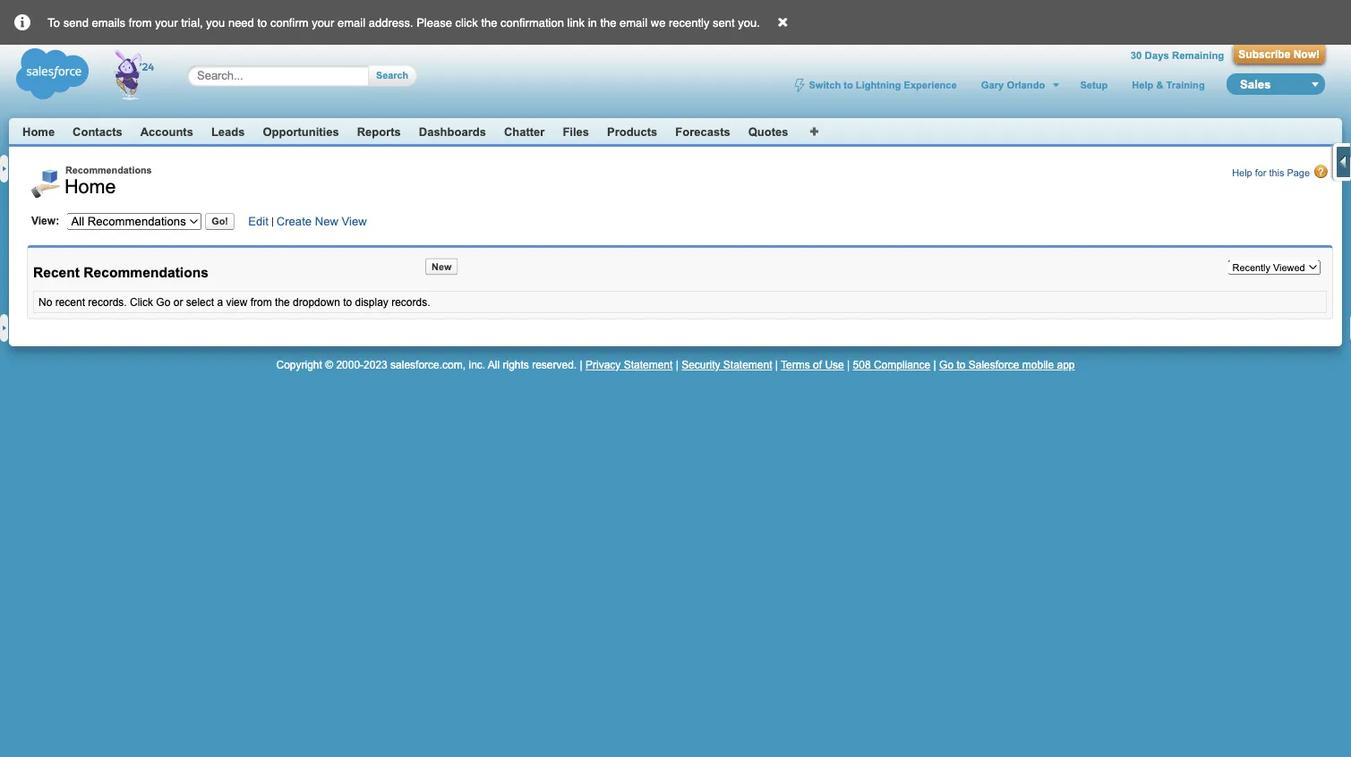 Task type: vqa. For each thing, say whether or not it's contained in the screenshot.
Offline User User
no



Task type: describe. For each thing, give the bounding box(es) containing it.
need
[[228, 16, 254, 29]]

create
[[277, 215, 312, 228]]

recent
[[33, 265, 80, 281]]

help & training link
[[1131, 79, 1207, 90]]

you
[[206, 16, 225, 29]]

dropdown
[[293, 297, 340, 309]]

1 horizontal spatial go
[[940, 359, 954, 371]]

2000-
[[336, 359, 364, 371]]

files link
[[563, 125, 590, 138]]

1 records. from the left
[[88, 297, 127, 309]]

page
[[1288, 168, 1311, 179]]

you.
[[739, 16, 761, 29]]

products link
[[607, 125, 658, 138]]

gary
[[982, 79, 1005, 90]]

display
[[355, 297, 389, 309]]

this
[[1270, 168, 1285, 179]]

products
[[607, 125, 658, 138]]

security statement link
[[682, 359, 773, 371]]

help for help & training
[[1133, 79, 1154, 90]]

opportunities link
[[263, 125, 339, 138]]

view:
[[31, 215, 59, 227]]

mobile
[[1023, 359, 1055, 371]]

reserved.
[[532, 359, 577, 371]]

sales
[[1241, 77, 1272, 91]]

leads
[[211, 125, 245, 138]]

create new view link
[[277, 215, 367, 228]]

gary orlando
[[982, 79, 1046, 90]]

help & training
[[1133, 79, 1206, 90]]

all
[[488, 359, 500, 371]]

click
[[130, 297, 153, 309]]

chatter link
[[504, 125, 545, 138]]

switch to lightning experience link
[[792, 79, 959, 93]]

edit link
[[248, 215, 269, 228]]

508 compliance link
[[853, 359, 931, 371]]

salesforce.com image
[[12, 45, 168, 103]]

salesforce
[[969, 359, 1020, 371]]

&
[[1157, 79, 1164, 90]]

| left terms
[[776, 359, 779, 371]]

sent
[[713, 16, 735, 29]]

help for this page link
[[1233, 165, 1330, 179]]

copyright
[[276, 359, 322, 371]]

accounts link
[[140, 125, 193, 138]]

emails
[[92, 16, 125, 29]]

days
[[1146, 49, 1170, 61]]

| left '508'
[[848, 359, 850, 371]]

help for help for this page
[[1233, 168, 1253, 179]]

select
[[186, 297, 214, 309]]

setup
[[1081, 79, 1108, 90]]

home link
[[22, 125, 55, 138]]

30 days remaining
[[1131, 49, 1225, 61]]

0 vertical spatial go
[[156, 297, 171, 309]]

1 vertical spatial recommendations
[[84, 265, 209, 281]]

please
[[417, 16, 452, 29]]

switch
[[809, 79, 841, 90]]

| left privacy
[[580, 359, 583, 371]]

expand quick access menu image
[[1338, 153, 1352, 171]]

view
[[342, 215, 367, 228]]

salesforce.com,
[[391, 359, 466, 371]]

lightning
[[856, 79, 902, 90]]

2 your from the left
[[312, 16, 335, 29]]

help for this page
[[1233, 168, 1311, 179]]

files
[[563, 125, 590, 138]]

or
[[174, 297, 183, 309]]

Search... text field
[[197, 69, 351, 83]]

1 your from the left
[[155, 16, 178, 29]]

©
[[325, 359, 333, 371]]

1 email from the left
[[338, 16, 366, 29]]

no recent records. click go or select a view from the dropdown to display records.
[[39, 297, 431, 309]]

we
[[651, 16, 666, 29]]

quotes
[[749, 125, 789, 138]]

recommendations inside recommendations home
[[65, 165, 152, 176]]

to right switch at the right top of the page
[[844, 79, 854, 90]]

edit
[[248, 215, 269, 228]]

edit | create new view
[[248, 215, 367, 228]]

reports link
[[357, 125, 401, 138]]

use
[[826, 359, 845, 371]]

privacy
[[586, 359, 621, 371]]



Task type: locate. For each thing, give the bounding box(es) containing it.
1 vertical spatial go
[[940, 359, 954, 371]]

link
[[568, 16, 585, 29]]

0 vertical spatial home
[[22, 125, 55, 138]]

for
[[1256, 168, 1267, 179]]

508
[[853, 359, 871, 371]]

go left or
[[156, 297, 171, 309]]

dashboards
[[419, 125, 486, 138]]

recommendations home
[[65, 165, 152, 198]]

| left the security
[[676, 359, 679, 371]]

chatter
[[504, 125, 545, 138]]

from
[[129, 16, 152, 29], [251, 297, 272, 309]]

| right compliance
[[934, 359, 937, 371]]

|
[[271, 216, 274, 227], [580, 359, 583, 371], [676, 359, 679, 371], [776, 359, 779, 371], [848, 359, 850, 371], [934, 359, 937, 371]]

1 vertical spatial help
[[1233, 168, 1253, 179]]

from right view
[[251, 297, 272, 309]]

1 vertical spatial from
[[251, 297, 272, 309]]

help left the for
[[1233, 168, 1253, 179]]

your right 'confirm'
[[312, 16, 335, 29]]

dashboards link
[[419, 125, 486, 138]]

experience
[[904, 79, 957, 90]]

your left trial,
[[155, 16, 178, 29]]

2 horizontal spatial the
[[601, 16, 617, 29]]

0 horizontal spatial email
[[338, 16, 366, 29]]

home inside recommendations home
[[65, 176, 116, 198]]

trial,
[[181, 16, 203, 29]]

statement right the security
[[724, 359, 773, 371]]

0 horizontal spatial go
[[156, 297, 171, 309]]

records. down recent recommendations at the left of the page
[[88, 297, 127, 309]]

1 horizontal spatial from
[[251, 297, 272, 309]]

recent recommendations
[[33, 265, 209, 281]]

0 vertical spatial recommendations
[[65, 165, 152, 176]]

0 vertical spatial help
[[1133, 79, 1154, 90]]

confirmation
[[501, 16, 564, 29]]

address.
[[369, 16, 414, 29]]

inc.
[[469, 359, 486, 371]]

the right "click"
[[481, 16, 498, 29]]

info image
[[0, 0, 45, 31]]

0 horizontal spatial help
[[1133, 79, 1154, 90]]

all tabs image
[[810, 125, 821, 136]]

contacts link
[[73, 125, 122, 138]]

from right emails
[[129, 16, 152, 29]]

security
[[682, 359, 721, 371]]

1 horizontal spatial your
[[312, 16, 335, 29]]

1 horizontal spatial home
[[65, 176, 116, 198]]

0 horizontal spatial statement
[[624, 359, 673, 371]]

home down contacts
[[65, 176, 116, 198]]

reports
[[357, 125, 401, 138]]

statement
[[624, 359, 673, 371], [724, 359, 773, 371]]

app
[[1058, 359, 1076, 371]]

training
[[1167, 79, 1206, 90]]

records. right display
[[392, 297, 431, 309]]

a
[[217, 297, 223, 309]]

copyright © 2000-2023 salesforce.com, inc. all rights reserved. | privacy statement | security statement | terms of use | 508 compliance | go to salesforce mobile app
[[276, 359, 1076, 371]]

go to salesforce mobile app link
[[940, 359, 1076, 371]]

email
[[338, 16, 366, 29], [620, 16, 648, 29]]

records.
[[88, 297, 127, 309], [392, 297, 431, 309]]

the
[[481, 16, 498, 29], [601, 16, 617, 29], [275, 297, 290, 309]]

send
[[63, 16, 89, 29]]

2 records. from the left
[[392, 297, 431, 309]]

0 horizontal spatial home
[[22, 125, 55, 138]]

recently
[[669, 16, 710, 29]]

home left contacts
[[22, 125, 55, 138]]

2 statement from the left
[[724, 359, 773, 371]]

no
[[39, 297, 52, 309]]

1 horizontal spatial statement
[[724, 359, 773, 371]]

0 horizontal spatial from
[[129, 16, 152, 29]]

quotes link
[[749, 125, 789, 138]]

contacts
[[73, 125, 122, 138]]

privacy statement link
[[586, 359, 673, 371]]

switch to lightning experience
[[809, 79, 957, 90]]

| inside 'edit | create new view'
[[271, 216, 274, 227]]

2 email from the left
[[620, 16, 648, 29]]

go right compliance
[[940, 359, 954, 371]]

to left salesforce
[[957, 359, 966, 371]]

to right need on the top
[[258, 16, 267, 29]]

0 horizontal spatial your
[[155, 16, 178, 29]]

orlando
[[1007, 79, 1046, 90]]

email left the address.
[[338, 16, 366, 29]]

0 horizontal spatial the
[[275, 297, 290, 309]]

terms
[[781, 359, 811, 371]]

forecasts
[[676, 125, 731, 138]]

recommendations
[[65, 165, 152, 176], [84, 265, 209, 281]]

recommendations down contacts
[[65, 165, 152, 176]]

0 horizontal spatial records.
[[88, 297, 127, 309]]

1 vertical spatial home
[[65, 176, 116, 198]]

of
[[814, 359, 823, 371]]

to
[[258, 16, 267, 29], [844, 79, 854, 90], [343, 297, 352, 309], [957, 359, 966, 371]]

leads link
[[211, 125, 245, 138]]

email left we
[[620, 16, 648, 29]]

accounts
[[140, 125, 193, 138]]

close image
[[764, 2, 804, 29]]

the right 'in'
[[601, 16, 617, 29]]

1 horizontal spatial the
[[481, 16, 498, 29]]

view
[[226, 297, 248, 309]]

home
[[22, 125, 55, 138], [65, 176, 116, 198]]

2023
[[364, 359, 388, 371]]

0 vertical spatial from
[[129, 16, 152, 29]]

your
[[155, 16, 178, 29], [312, 16, 335, 29]]

confirm
[[270, 16, 309, 29]]

the left dropdown
[[275, 297, 290, 309]]

to
[[48, 16, 60, 29]]

remaining
[[1173, 49, 1225, 61]]

None button
[[1234, 45, 1326, 64], [369, 65, 409, 86], [205, 213, 235, 230], [426, 258, 458, 276], [1234, 45, 1326, 64], [369, 65, 409, 86], [205, 213, 235, 230], [426, 258, 458, 276]]

click
[[456, 16, 478, 29]]

to send emails from your trial, you need to confirm your email address. please click the confirmation link in the email we recently sent you.
[[48, 16, 761, 29]]

setup link
[[1079, 79, 1110, 90]]

compliance
[[874, 359, 931, 371]]

in
[[588, 16, 597, 29]]

help left & on the right of the page
[[1133, 79, 1154, 90]]

go
[[156, 297, 171, 309], [940, 359, 954, 371]]

to left display
[[343, 297, 352, 309]]

1 horizontal spatial records.
[[392, 297, 431, 309]]

| right edit link
[[271, 216, 274, 227]]

help
[[1133, 79, 1154, 90], [1233, 168, 1253, 179]]

1 statement from the left
[[624, 359, 673, 371]]

terms of use link
[[781, 359, 845, 371]]

statement right privacy
[[624, 359, 673, 371]]

1 horizontal spatial help
[[1233, 168, 1253, 179]]

recent
[[55, 297, 85, 309]]

30 days remaining link
[[1131, 49, 1225, 61]]

recommendations up 'click'
[[84, 265, 209, 281]]

opportunities
[[263, 125, 339, 138]]

forecasts link
[[676, 125, 731, 138]]

1 horizontal spatial email
[[620, 16, 648, 29]]

30
[[1131, 49, 1143, 61]]

rights
[[503, 359, 529, 371]]



